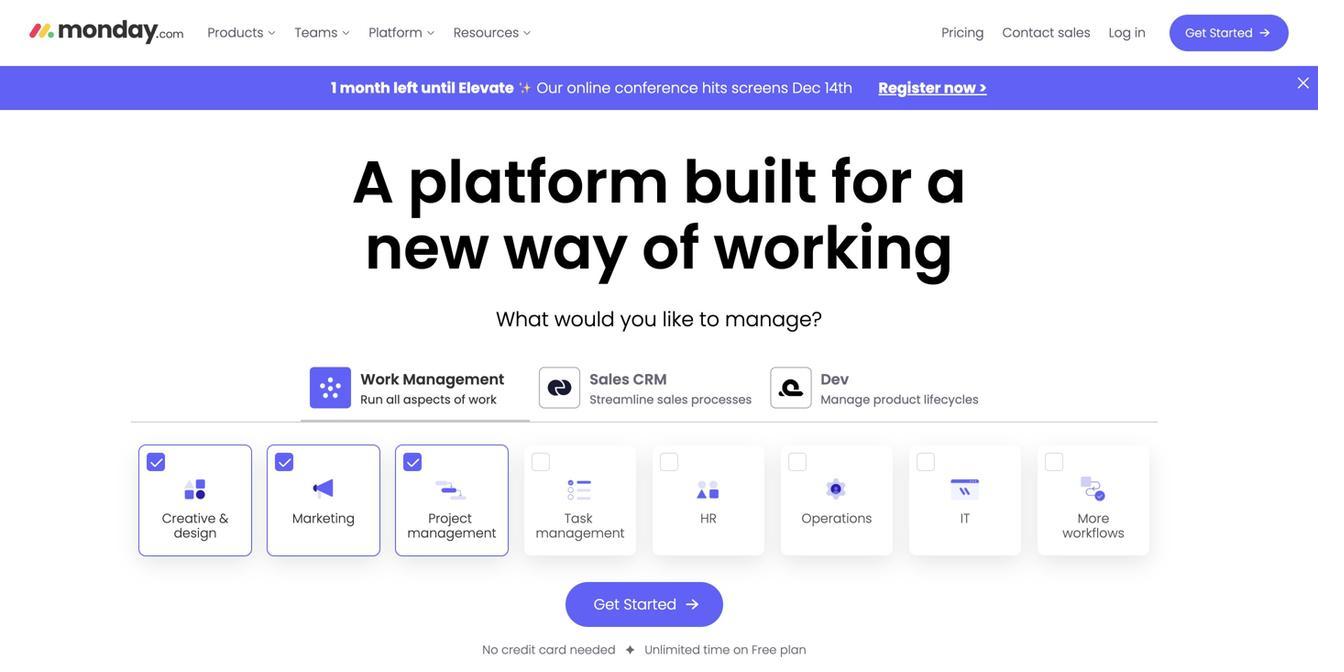 Task type: describe. For each thing, give the bounding box(es) containing it.
started inside main element
[[1210, 25, 1253, 41]]

management for task
[[536, 524, 625, 542]]

credit
[[502, 642, 536, 658]]

product
[[873, 391, 921, 408]]

it
[[960, 509, 970, 527]]

task management
[[536, 509, 625, 542]]

creative
[[162, 509, 216, 527]]

it image
[[947, 471, 984, 508]]

dev color image
[[770, 367, 812, 408]]

group containing creative & design
[[131, 437, 1158, 564]]

dev
[[821, 369, 849, 390]]

card
[[539, 642, 567, 658]]

more image
[[1075, 471, 1112, 508]]

for
[[831, 141, 913, 223]]

products link
[[198, 18, 286, 48]]

pricing link
[[933, 18, 993, 48]]

resources
[[454, 24, 519, 42]]

0 vertical spatial get started button
[[1170, 15, 1289, 51]]

no credit card needed   ✦    unlimited time on free plan
[[482, 642, 806, 658]]

creative & design
[[162, 509, 228, 542]]

pricing
[[942, 24, 984, 42]]

get for bottom get started button
[[594, 594, 620, 615]]

get for top get started button
[[1186, 25, 1207, 41]]

sales inside 'sales crm streamline sales processes'
[[657, 391, 688, 408]]

you
[[620, 305, 657, 333]]

marketing
[[292, 509, 355, 527]]

14th
[[825, 77, 853, 98]]

1 vertical spatial get started button
[[565, 582, 723, 627]]

new way of working
[[365, 207, 953, 289]]

platform
[[369, 24, 422, 42]]

list containing pricing
[[933, 0, 1155, 66]]

would
[[554, 305, 615, 333]]

operations
[[802, 509, 872, 527]]

what
[[496, 305, 549, 333]]

Creative & design checkbox
[[138, 444, 252, 556]]

dev dark image
[[770, 367, 812, 408]]

work
[[469, 391, 497, 408]]

new
[[365, 207, 489, 289]]

✦
[[625, 642, 635, 658]]

contact
[[1003, 24, 1054, 42]]

in
[[1135, 24, 1146, 42]]

contact sales
[[1003, 24, 1091, 42]]

management for project
[[407, 524, 496, 542]]

work
[[360, 369, 399, 390]]

now
[[944, 77, 976, 98]]

monday.com logo image
[[29, 12, 184, 50]]

register now > link
[[879, 77, 987, 98]]

get started inside main element
[[1186, 25, 1253, 41]]

crm dark image
[[539, 367, 580, 408]]

hr
[[700, 509, 717, 527]]

to
[[699, 305, 720, 333]]

plan
[[780, 642, 806, 658]]

a
[[352, 141, 394, 223]]

manage
[[821, 391, 870, 408]]

hr image
[[690, 471, 727, 508]]

management
[[403, 369, 504, 390]]

processes
[[691, 391, 752, 408]]

conference
[[615, 77, 698, 98]]

month
[[340, 77, 390, 98]]

1
[[331, 77, 337, 98]]

Project management checkbox
[[395, 444, 509, 556]]

resources link
[[444, 18, 541, 48]]

more workflows
[[1063, 509, 1125, 542]]

HR checkbox
[[652, 444, 765, 556]]

list containing products
[[198, 0, 541, 66]]

teams link
[[286, 18, 360, 48]]

way
[[503, 207, 628, 289]]

lifecycles
[[924, 391, 979, 408]]

IT checkbox
[[908, 444, 1022, 556]]

left
[[393, 77, 418, 98]]

what would you like to manage?
[[496, 305, 822, 333]]

on
[[733, 642, 749, 658]]

free
[[752, 642, 777, 658]]

log in
[[1109, 24, 1146, 42]]

task image
[[562, 471, 599, 508]]

0 horizontal spatial get started
[[594, 594, 677, 615]]

all
[[386, 391, 400, 408]]

no
[[482, 642, 498, 658]]

elevate
[[459, 77, 514, 98]]



Task type: locate. For each thing, give the bounding box(es) containing it.
management inside checkbox
[[536, 524, 625, 542]]

started up no credit card needed   ✦    unlimited time on free plan
[[624, 594, 677, 615]]

register now >
[[879, 77, 987, 98]]

management inside option
[[407, 524, 496, 542]]

0 horizontal spatial get started button
[[565, 582, 723, 627]]

project
[[428, 509, 472, 527]]

crm color image
[[539, 367, 580, 408]]

platform
[[408, 141, 669, 223]]

online
[[567, 77, 611, 98]]

platform link
[[360, 18, 444, 48]]

0 horizontal spatial get
[[594, 594, 620, 615]]

1 vertical spatial get started
[[594, 594, 677, 615]]

get right in
[[1186, 25, 1207, 41]]

sales
[[590, 369, 630, 390]]

1 horizontal spatial started
[[1210, 25, 1253, 41]]

1 horizontal spatial management
[[536, 524, 625, 542]]

0 vertical spatial sales
[[1058, 24, 1091, 42]]

&
[[219, 509, 228, 527]]

work management run all aspects of work
[[360, 369, 504, 408]]

crm
[[633, 369, 667, 390]]

working
[[714, 207, 953, 289]]

unlimited
[[645, 642, 700, 658]]

0 vertical spatial of
[[642, 207, 700, 289]]

task
[[564, 509, 593, 527]]

manage?
[[725, 305, 822, 333]]

a
[[927, 141, 966, 223]]

1 management from the left
[[407, 524, 496, 542]]

screens
[[732, 77, 788, 98]]

1 horizontal spatial get
[[1186, 25, 1207, 41]]

2 management from the left
[[536, 524, 625, 542]]

get started up ✦
[[594, 594, 677, 615]]

get
[[1186, 25, 1207, 41], [594, 594, 620, 615]]

1 vertical spatial get
[[594, 594, 620, 615]]

Operations checkbox
[[780, 444, 894, 556]]

log
[[1109, 24, 1131, 42]]

register
[[879, 77, 941, 98]]

0 horizontal spatial management
[[407, 524, 496, 542]]

main element
[[198, 0, 1289, 66]]

like
[[662, 305, 694, 333]]

get started button
[[1170, 15, 1289, 51], [565, 582, 723, 627]]

sales
[[1058, 24, 1091, 42], [657, 391, 688, 408]]

0 vertical spatial get
[[1186, 25, 1207, 41]]

management down task icon
[[536, 524, 625, 542]]

More workflows checkbox
[[1037, 444, 1150, 556]]

wm dark image
[[310, 367, 351, 408]]

contact sales button
[[993, 18, 1100, 48]]

1 horizontal spatial get started
[[1186, 25, 1253, 41]]

project management image
[[433, 471, 470, 508]]

of up like
[[642, 207, 700, 289]]

sales right contact
[[1058, 24, 1091, 42]]

get up the needed
[[594, 594, 620, 615]]

started right in
[[1210, 25, 1253, 41]]

design
[[174, 524, 217, 542]]

1 vertical spatial sales
[[657, 391, 688, 408]]

1 vertical spatial of
[[454, 391, 465, 408]]

>
[[979, 77, 987, 98]]

needed
[[570, 642, 616, 658]]

time
[[703, 642, 730, 658]]

log in link
[[1100, 18, 1155, 48]]

get started button right in
[[1170, 15, 1289, 51]]

run
[[360, 391, 383, 408]]

1 month left until elevate ✨ our online conference hits screens dec 14th
[[331, 77, 857, 98]]

1 horizontal spatial get started button
[[1170, 15, 1289, 51]]

workflows
[[1063, 524, 1125, 542]]

1 horizontal spatial list
[[933, 0, 1155, 66]]

0 vertical spatial started
[[1210, 25, 1253, 41]]

get started right in
[[1186, 25, 1253, 41]]

Marketing checkbox
[[267, 444, 380, 556]]

sales inside contact sales button
[[1058, 24, 1091, 42]]

built
[[683, 141, 817, 223]]

a platform built for a
[[352, 141, 966, 223]]

started
[[1210, 25, 1253, 41], [624, 594, 677, 615]]

management down project management icon
[[407, 524, 496, 542]]

list
[[198, 0, 541, 66], [933, 0, 1155, 66]]

aspects
[[403, 391, 451, 408]]

1 list from the left
[[198, 0, 541, 66]]

more
[[1078, 509, 1109, 527]]

ops image
[[818, 471, 856, 508]]

products
[[208, 24, 264, 42]]

marketing image
[[305, 471, 342, 508]]

project management
[[407, 509, 496, 542]]

wm color image
[[310, 367, 351, 408]]

Task management checkbox
[[523, 444, 637, 556]]

sales crm streamline sales processes
[[590, 369, 752, 408]]

until
[[421, 77, 456, 98]]

0 horizontal spatial of
[[454, 391, 465, 408]]

our
[[537, 77, 563, 98]]

of down management on the left of the page
[[454, 391, 465, 408]]

get started button up no credit card needed   ✦    unlimited time on free plan
[[565, 582, 723, 627]]

1 horizontal spatial sales
[[1058, 24, 1091, 42]]

1 horizontal spatial of
[[642, 207, 700, 289]]

of
[[642, 207, 700, 289], [454, 391, 465, 408]]

streamline
[[590, 391, 654, 408]]

creative design image
[[177, 471, 214, 508]]

get started
[[1186, 25, 1253, 41], [594, 594, 677, 615]]

0 horizontal spatial list
[[198, 0, 541, 66]]

dev manage product lifecycles
[[821, 369, 979, 408]]

of inside work management run all aspects of work
[[454, 391, 465, 408]]

dec
[[792, 77, 821, 98]]

0 horizontal spatial started
[[624, 594, 677, 615]]

0 horizontal spatial sales
[[657, 391, 688, 408]]

sales down crm
[[657, 391, 688, 408]]

teams
[[295, 24, 338, 42]]

management
[[407, 524, 496, 542], [536, 524, 625, 542]]

get inside main element
[[1186, 25, 1207, 41]]

1 vertical spatial started
[[624, 594, 677, 615]]

0 vertical spatial get started
[[1186, 25, 1253, 41]]

group
[[131, 437, 1158, 564]]

hits
[[702, 77, 728, 98]]

2 list from the left
[[933, 0, 1155, 66]]

✨
[[518, 77, 533, 98]]



Task type: vqa. For each thing, say whether or not it's contained in the screenshot.
Tel- corresponding to Content Marketing Manager- Programs Team
no



